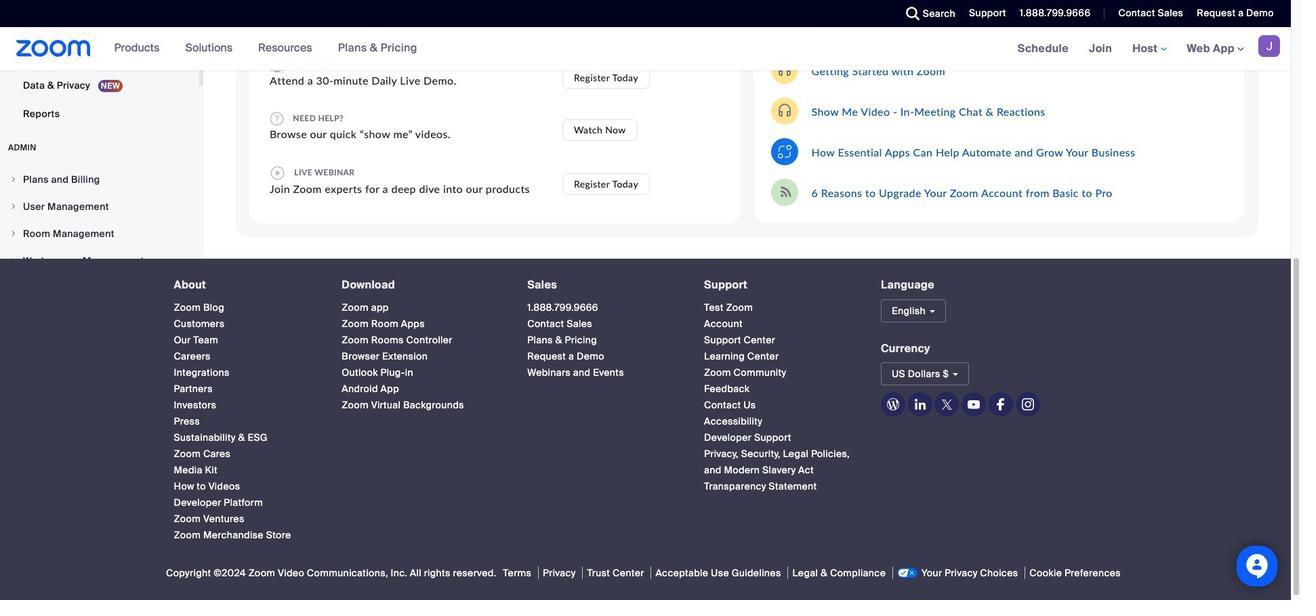 Task type: locate. For each thing, give the bounding box(es) containing it.
heading
[[174, 279, 317, 291], [342, 279, 503, 291], [527, 279, 680, 291], [704, 279, 857, 291]]

banner
[[0, 27, 1291, 71]]

0 vertical spatial right image
[[9, 203, 18, 211]]

3 menu item from the top
[[0, 221, 199, 247]]

0 horizontal spatial window new image
[[364, 17, 381, 28]]

2 menu item from the top
[[0, 194, 199, 220]]

menu item
[[0, 167, 199, 192], [0, 194, 199, 220], [0, 221, 199, 247], [0, 248, 199, 274]]

profile picture image
[[1259, 35, 1280, 57]]

personal menu menu
[[0, 0, 199, 129]]

1 right image from the top
[[9, 176, 18, 184]]

1 vertical spatial right image
[[9, 257, 18, 265]]

admin menu menu
[[0, 167, 199, 357]]

2 right image from the top
[[9, 257, 18, 265]]

0 vertical spatial right image
[[9, 176, 18, 184]]

right image
[[9, 203, 18, 211], [9, 257, 18, 265]]

1 vertical spatial right image
[[9, 230, 18, 238]]

1 window new image from the left
[[364, 17, 381, 28]]

1 menu item from the top
[[0, 167, 199, 192]]

1 horizontal spatial window new image
[[816, 17, 834, 28]]

2 window new image from the left
[[816, 17, 834, 28]]

window new image
[[364, 17, 381, 28], [816, 17, 834, 28]]

right image
[[9, 176, 18, 184], [9, 230, 18, 238]]



Task type: vqa. For each thing, say whether or not it's contained in the screenshot.
third right image from the bottom of the Admin Menu menu
yes



Task type: describe. For each thing, give the bounding box(es) containing it.
meetings navigation
[[1008, 27, 1291, 71]]

1 heading from the left
[[174, 279, 317, 291]]

product information navigation
[[104, 27, 428, 70]]

1 right image from the top
[[9, 203, 18, 211]]

3 heading from the left
[[527, 279, 680, 291]]

zoom logo image
[[16, 40, 91, 57]]

2 right image from the top
[[9, 230, 18, 238]]

4 heading from the left
[[704, 279, 857, 291]]

2 heading from the left
[[342, 279, 503, 291]]

4 menu item from the top
[[0, 248, 199, 274]]



